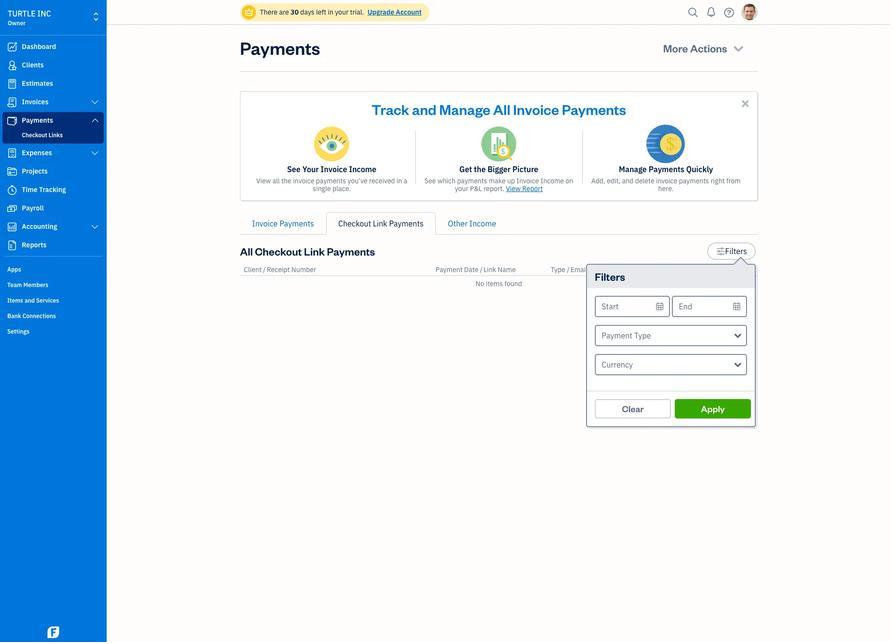Task type: vqa. For each thing, say whether or not it's contained in the screenshot.
Assign a Client button
no



Task type: describe. For each thing, give the bounding box(es) containing it.
accounting link
[[2, 218, 104, 236]]

see for your
[[287, 164, 301, 174]]

estimates
[[22, 79, 53, 88]]

found
[[505, 279, 522, 288]]

p&l
[[470, 184, 482, 193]]

/ for type
[[567, 265, 570, 274]]

payment date / link name
[[436, 265, 516, 274]]

and inside manage payments quickly add, edit, and delete invoice payments right from here.
[[622, 177, 634, 185]]

payments inside invoice payments link
[[280, 219, 314, 228]]

in inside 'see your invoice income view all the invoice payments you've received in a single place.'
[[397, 177, 402, 185]]

payments link
[[2, 112, 104, 129]]

more actions
[[663, 41, 727, 55]]

bank connections link
[[2, 308, 104, 323]]

1 vertical spatial all
[[240, 244, 253, 258]]

time tracking
[[22, 185, 66, 194]]

from
[[727, 177, 741, 185]]

account
[[396, 8, 422, 16]]

payments inside checkout link payments link
[[389, 219, 424, 228]]

amount button
[[705, 265, 729, 274]]

chevron large down image for expenses
[[90, 149, 99, 157]]

reports
[[22, 241, 47, 249]]

project image
[[6, 167, 18, 177]]

expenses
[[22, 148, 52, 157]]

view inside 'see your invoice income view all the invoice payments you've received in a single place.'
[[256, 177, 271, 185]]

accounting
[[22, 222, 57, 231]]

payments inside see which payments make up invoice income on your p&l report.
[[457, 177, 487, 185]]

income inside see which payments make up invoice income on your p&l report.
[[541, 177, 564, 185]]

see which payments make up invoice income on your p&l report.
[[425, 177, 573, 193]]

get the bigger picture image
[[482, 127, 516, 161]]

client
[[244, 265, 262, 274]]

payment image
[[6, 116, 18, 126]]

1 horizontal spatial the
[[474, 164, 486, 174]]

manage inside manage payments quickly add, edit, and delete invoice payments right from here.
[[619, 164, 647, 174]]

receipt
[[267, 265, 290, 274]]

bank connections
[[7, 312, 56, 320]]

payroll
[[22, 204, 44, 212]]

1 vertical spatial link
[[304, 244, 325, 258]]

upgrade account link
[[366, 8, 422, 16]]

trial.
[[350, 8, 364, 16]]

track
[[372, 100, 409, 118]]

other
[[448, 219, 468, 228]]

report image
[[6, 241, 18, 250]]

apply button
[[675, 399, 751, 419]]

payments inside manage payments quickly add, edit, and delete invoice payments right from here.
[[649, 164, 685, 174]]

0 horizontal spatial type
[[551, 265, 566, 274]]

invoice payments link
[[240, 212, 326, 235]]

report.
[[484, 184, 504, 193]]

notifications image
[[704, 2, 719, 22]]

turtle
[[8, 9, 36, 18]]

invoices link
[[2, 94, 104, 111]]

bigger
[[488, 164, 511, 174]]

invoice inside 'see your invoice income view all the invoice payments you've received in a single place.'
[[321, 164, 347, 174]]

number
[[291, 265, 316, 274]]

payments for income
[[316, 177, 346, 185]]

team members
[[7, 281, 48, 289]]

more actions button
[[655, 36, 754, 60]]

dashboard image
[[6, 42, 18, 52]]

/ for client
[[263, 265, 266, 274]]

connections
[[22, 312, 56, 320]]

30
[[291, 8, 299, 16]]

expense image
[[6, 148, 18, 158]]

right
[[711, 177, 725, 185]]

picture
[[513, 164, 539, 174]]

report
[[522, 184, 543, 193]]

settings image
[[716, 245, 725, 257]]

invoices
[[22, 97, 48, 106]]

crown image
[[244, 7, 254, 17]]

2 horizontal spatial link
[[484, 265, 496, 274]]

time
[[22, 185, 37, 194]]

reports link
[[2, 237, 104, 254]]

which
[[438, 177, 456, 185]]

see your invoice income view all the invoice payments you've received in a single place.
[[256, 164, 408, 193]]

payment for payment date / link name
[[436, 265, 463, 274]]

invoice payments
[[252, 219, 314, 228]]

delete
[[635, 177, 655, 185]]

dashboard
[[22, 42, 56, 51]]

income inside 'see your invoice income view all the invoice payments you've received in a single place.'
[[349, 164, 377, 174]]

0 horizontal spatial in
[[328, 8, 333, 16]]

clients link
[[2, 57, 104, 74]]

status
[[735, 265, 754, 274]]

Start date in MM/DD/YYYY format text field
[[595, 296, 670, 317]]

up
[[507, 177, 515, 185]]

type inside field
[[634, 331, 651, 340]]

checkout links link
[[4, 129, 102, 141]]

tracking
[[39, 185, 66, 194]]

chevron large down image for payments
[[90, 116, 99, 124]]

/ for amount
[[731, 265, 734, 274]]

items and services
[[7, 297, 59, 304]]

add,
[[591, 177, 606, 185]]

main element
[[0, 0, 131, 642]]

Payment Type field
[[595, 325, 747, 346]]

client / receipt number
[[244, 265, 316, 274]]

checkout links
[[22, 131, 63, 139]]

projects
[[22, 167, 48, 176]]

settings link
[[2, 324, 104, 339]]

checkout link payments
[[338, 219, 424, 228]]

expenses link
[[2, 145, 104, 162]]

links
[[49, 131, 63, 139]]

items and services link
[[2, 293, 104, 307]]

close image
[[740, 98, 751, 109]]

bank
[[7, 312, 21, 320]]

dashboard link
[[2, 38, 104, 56]]

client image
[[6, 61, 18, 70]]

1 horizontal spatial checkout
[[255, 244, 302, 258]]

items
[[7, 297, 23, 304]]

1 horizontal spatial view
[[506, 184, 521, 193]]



Task type: locate. For each thing, give the bounding box(es) containing it.
2 chevron large down image from the top
[[90, 116, 99, 124]]

chevron large down image for invoices
[[90, 98, 99, 106]]

1 vertical spatial see
[[425, 177, 436, 185]]

chart image
[[6, 222, 18, 232]]

3 chevron large down image from the top
[[90, 149, 99, 157]]

filters up amount / status
[[725, 246, 747, 256]]

clear button
[[595, 399, 671, 419]]

actions
[[690, 41, 727, 55]]

payments inside manage payments quickly add, edit, and delete invoice payments right from here.
[[679, 177, 709, 185]]

2 vertical spatial checkout
[[255, 244, 302, 258]]

payments for add,
[[679, 177, 709, 185]]

see for which
[[425, 177, 436, 185]]

email
[[571, 265, 588, 274]]

checkout link payments link
[[326, 212, 436, 235]]

invoice down 'your'
[[293, 177, 314, 185]]

see inside 'see your invoice income view all the invoice payments you've received in a single place.'
[[287, 164, 301, 174]]

view
[[256, 177, 271, 185], [506, 184, 521, 193]]

projects link
[[2, 163, 104, 180]]

income left on
[[541, 177, 564, 185]]

invoice for your
[[293, 177, 314, 185]]

chevron large down image inside expenses link
[[90, 149, 99, 157]]

money image
[[6, 204, 18, 213]]

1 chevron large down image from the top
[[90, 98, 99, 106]]

0 horizontal spatial invoice
[[293, 177, 314, 185]]

1 vertical spatial filters
[[595, 270, 625, 283]]

checkout up expenses
[[22, 131, 47, 139]]

payments down get
[[457, 177, 487, 185]]

in right left
[[328, 8, 333, 16]]

view left all on the left of the page
[[256, 177, 271, 185]]

and right the items
[[25, 297, 35, 304]]

2 horizontal spatial income
[[541, 177, 564, 185]]

and inside items and services link
[[25, 297, 35, 304]]

search image
[[686, 5, 701, 20]]

invoice for payments
[[656, 177, 678, 185]]

checkout down place.
[[338, 219, 371, 228]]

get the bigger picture
[[460, 164, 539, 174]]

chevron large down image for accounting
[[90, 223, 99, 231]]

payroll link
[[2, 200, 104, 217]]

income up you've
[[349, 164, 377, 174]]

2 horizontal spatial checkout
[[338, 219, 371, 228]]

filters button
[[708, 242, 756, 260]]

1 vertical spatial checkout
[[338, 219, 371, 228]]

1 vertical spatial the
[[281, 177, 291, 185]]

type
[[551, 265, 566, 274], [634, 331, 651, 340]]

1 vertical spatial in
[[397, 177, 402, 185]]

chevron large down image down checkout links link
[[90, 149, 99, 157]]

0 horizontal spatial link
[[304, 244, 325, 258]]

/ right client
[[263, 265, 266, 274]]

1 horizontal spatial in
[[397, 177, 402, 185]]

freshbooks image
[[46, 627, 61, 638]]

0 vertical spatial type
[[551, 265, 566, 274]]

0 horizontal spatial view
[[256, 177, 271, 185]]

days
[[300, 8, 315, 16]]

1 horizontal spatial income
[[470, 219, 496, 228]]

1 horizontal spatial see
[[425, 177, 436, 185]]

payments down quickly
[[679, 177, 709, 185]]

0 vertical spatial in
[[328, 8, 333, 16]]

payment date button
[[436, 265, 479, 274]]

type left email
[[551, 265, 566, 274]]

settings
[[7, 328, 29, 335]]

apps link
[[2, 262, 104, 276]]

filters inside "dropdown button"
[[725, 246, 747, 256]]

1 horizontal spatial type
[[634, 331, 651, 340]]

in
[[328, 8, 333, 16], [397, 177, 402, 185]]

1 payments from the left
[[316, 177, 346, 185]]

and right the track
[[412, 100, 437, 118]]

2 horizontal spatial and
[[622, 177, 634, 185]]

timer image
[[6, 185, 18, 195]]

4 chevron large down image from the top
[[90, 223, 99, 231]]

on
[[566, 177, 573, 185]]

chevrondown image
[[732, 41, 745, 55]]

quickly
[[687, 164, 713, 174]]

0 horizontal spatial payments
[[316, 177, 346, 185]]

other income link
[[436, 212, 508, 235]]

apps
[[7, 266, 21, 273]]

invoice
[[513, 100, 559, 118], [321, 164, 347, 174], [517, 177, 539, 185], [252, 219, 278, 228]]

see
[[287, 164, 301, 174], [425, 177, 436, 185]]

are
[[279, 8, 289, 16]]

/
[[263, 265, 266, 274], [480, 265, 483, 274], [567, 265, 570, 274], [731, 265, 734, 274]]

1 horizontal spatial all
[[493, 100, 511, 118]]

/ right date in the right of the page
[[480, 265, 483, 274]]

checkout up the receipt
[[255, 244, 302, 258]]

End date in MM/DD/YYYY format text field
[[672, 296, 747, 317]]

link up the number
[[304, 244, 325, 258]]

all
[[273, 177, 280, 185]]

0 horizontal spatial payment
[[436, 265, 463, 274]]

payment inside the payment type field
[[602, 331, 633, 340]]

name
[[498, 265, 516, 274]]

other income
[[448, 219, 496, 228]]

2 horizontal spatial payments
[[679, 177, 709, 185]]

/ left status
[[731, 265, 734, 274]]

payment type
[[602, 331, 651, 340]]

inc
[[37, 9, 51, 18]]

0 vertical spatial your
[[335, 8, 349, 16]]

0 horizontal spatial your
[[335, 8, 349, 16]]

payment up the "currency"
[[602, 331, 633, 340]]

2 invoice from the left
[[656, 177, 678, 185]]

0 horizontal spatial checkout
[[22, 131, 47, 139]]

all up client
[[240, 244, 253, 258]]

here.
[[658, 184, 674, 193]]

and for manage
[[412, 100, 437, 118]]

1 horizontal spatial link
[[373, 219, 387, 228]]

link up items
[[484, 265, 496, 274]]

chevron large down image up checkout links link
[[90, 116, 99, 124]]

1 horizontal spatial invoice
[[656, 177, 678, 185]]

payments inside 'see your invoice income view all the invoice payments you've received in a single place.'
[[316, 177, 346, 185]]

payments down 'your'
[[316, 177, 346, 185]]

invoice image
[[6, 97, 18, 107]]

upgrade
[[368, 8, 394, 16]]

2 / from the left
[[480, 265, 483, 274]]

0 vertical spatial and
[[412, 100, 437, 118]]

1 invoice from the left
[[293, 177, 314, 185]]

0 horizontal spatial the
[[281, 177, 291, 185]]

0 horizontal spatial manage
[[439, 100, 491, 118]]

0 vertical spatial checkout
[[22, 131, 47, 139]]

1 horizontal spatial and
[[412, 100, 437, 118]]

there
[[260, 8, 278, 16]]

get
[[460, 164, 472, 174]]

/ left email
[[567, 265, 570, 274]]

checkout for checkout links
[[22, 131, 47, 139]]

1 / from the left
[[263, 265, 266, 274]]

0 horizontal spatial see
[[287, 164, 301, 174]]

turtle inc owner
[[8, 9, 51, 27]]

payment for payment type
[[602, 331, 633, 340]]

the inside 'see your invoice income view all the invoice payments you've received in a single place.'
[[281, 177, 291, 185]]

make
[[489, 177, 506, 185]]

0 vertical spatial payment
[[436, 265, 463, 274]]

members
[[23, 281, 48, 289]]

2 payments from the left
[[457, 177, 487, 185]]

chevron large down image up reports link
[[90, 223, 99, 231]]

0 horizontal spatial and
[[25, 297, 35, 304]]

payment left date in the right of the page
[[436, 265, 463, 274]]

services
[[36, 297, 59, 304]]

3 / from the left
[[567, 265, 570, 274]]

items
[[486, 279, 503, 288]]

0 vertical spatial manage
[[439, 100, 491, 118]]

no items found
[[476, 279, 522, 288]]

payments
[[240, 36, 320, 59], [562, 100, 626, 118], [22, 116, 53, 125], [649, 164, 685, 174], [280, 219, 314, 228], [389, 219, 424, 228], [327, 244, 375, 258]]

clear
[[622, 403, 644, 414]]

chevron large down image inside invoices link
[[90, 98, 99, 106]]

see left 'your'
[[287, 164, 301, 174]]

link down received
[[373, 219, 387, 228]]

0 horizontal spatial filters
[[595, 270, 625, 283]]

1 horizontal spatial payments
[[457, 177, 487, 185]]

payments inside payments "link"
[[22, 116, 53, 125]]

chevron large down image inside the 'accounting' link
[[90, 223, 99, 231]]

estimate image
[[6, 79, 18, 89]]

chevron large down image
[[90, 98, 99, 106], [90, 116, 99, 124], [90, 149, 99, 157], [90, 223, 99, 231]]

all up get the bigger picture
[[493, 100, 511, 118]]

1 vertical spatial type
[[634, 331, 651, 340]]

no
[[476, 279, 484, 288]]

you've
[[348, 177, 368, 185]]

income
[[349, 164, 377, 174], [541, 177, 564, 185], [470, 219, 496, 228]]

all checkout link payments
[[240, 244, 375, 258]]

2 vertical spatial income
[[470, 219, 496, 228]]

type down start date in mm/dd/yyyy format text field
[[634, 331, 651, 340]]

0 vertical spatial link
[[373, 219, 387, 228]]

0 vertical spatial filters
[[725, 246, 747, 256]]

apply
[[701, 403, 725, 414]]

1 vertical spatial and
[[622, 177, 634, 185]]

manage payments quickly image
[[647, 125, 685, 163]]

1 horizontal spatial manage
[[619, 164, 647, 174]]

invoice right delete
[[656, 177, 678, 185]]

amount / status
[[705, 265, 754, 274]]

team members link
[[2, 277, 104, 292]]

place.
[[333, 184, 351, 193]]

0 vertical spatial see
[[287, 164, 301, 174]]

1 vertical spatial your
[[455, 184, 469, 193]]

all
[[493, 100, 511, 118], [240, 244, 253, 258]]

view report
[[506, 184, 543, 193]]

see your invoice income image
[[314, 127, 349, 161]]

0 vertical spatial all
[[493, 100, 511, 118]]

checkout
[[22, 131, 47, 139], [338, 219, 371, 228], [255, 244, 302, 258]]

1 horizontal spatial payment
[[602, 331, 633, 340]]

and for services
[[25, 297, 35, 304]]

Currency field
[[595, 354, 747, 375]]

in left a at the top left of page
[[397, 177, 402, 185]]

your
[[302, 164, 319, 174]]

chevron large down image down estimates link
[[90, 98, 99, 106]]

1 horizontal spatial filters
[[725, 246, 747, 256]]

amount
[[705, 265, 729, 274]]

1 horizontal spatial your
[[455, 184, 469, 193]]

0 horizontal spatial all
[[240, 244, 253, 258]]

3 payments from the left
[[679, 177, 709, 185]]

edit,
[[607, 177, 621, 185]]

and
[[412, 100, 437, 118], [622, 177, 634, 185], [25, 297, 35, 304]]

0 vertical spatial the
[[474, 164, 486, 174]]

1 vertical spatial payment
[[602, 331, 633, 340]]

time tracking link
[[2, 181, 104, 199]]

1 vertical spatial income
[[541, 177, 564, 185]]

see inside see which payments make up invoice income on your p&l report.
[[425, 177, 436, 185]]

the right get
[[474, 164, 486, 174]]

received
[[369, 177, 395, 185]]

and right 'edit,'
[[622, 177, 634, 185]]

there are 30 days left in your trial. upgrade account
[[260, 8, 422, 16]]

invoice inside see which payments make up invoice income on your p&l report.
[[517, 177, 539, 185]]

your inside see which payments make up invoice income on your p&l report.
[[455, 184, 469, 193]]

team
[[7, 281, 22, 289]]

0 horizontal spatial income
[[349, 164, 377, 174]]

1 vertical spatial manage
[[619, 164, 647, 174]]

filters right email
[[595, 270, 625, 283]]

invoice inside 'see your invoice income view all the invoice payments you've received in a single place.'
[[293, 177, 314, 185]]

left
[[316, 8, 326, 16]]

2 vertical spatial link
[[484, 265, 496, 274]]

a
[[404, 177, 408, 185]]

payment
[[436, 265, 463, 274], [602, 331, 633, 340]]

single
[[313, 184, 331, 193]]

your left trial.
[[335, 8, 349, 16]]

invoice inside manage payments quickly add, edit, and delete invoice payments right from here.
[[656, 177, 678, 185]]

the right all on the left of the page
[[281, 177, 291, 185]]

view right make
[[506, 184, 521, 193]]

clients
[[22, 61, 44, 69]]

your left p&l at the right of the page
[[455, 184, 469, 193]]

go to help image
[[722, 5, 737, 20]]

checkout for checkout link payments
[[338, 219, 371, 228]]

income right other
[[470, 219, 496, 228]]

4 / from the left
[[731, 265, 734, 274]]

0 vertical spatial income
[[349, 164, 377, 174]]

see left which
[[425, 177, 436, 185]]

checkout inside the 'main' "element"
[[22, 131, 47, 139]]

2 vertical spatial and
[[25, 297, 35, 304]]



